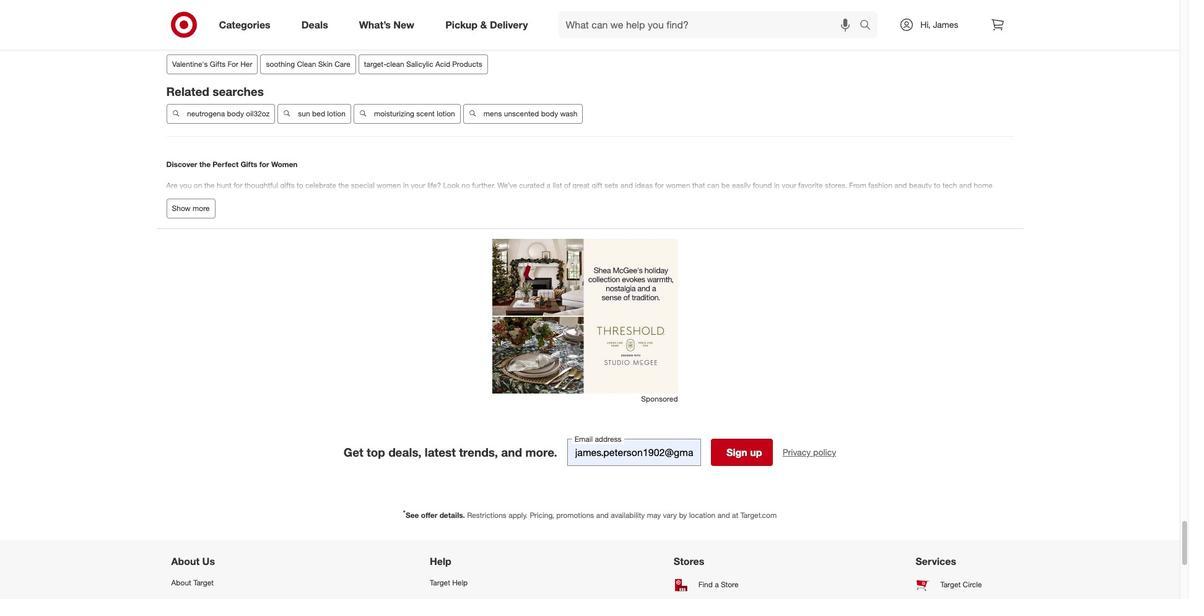 Task type: locate. For each thing, give the bounding box(es) containing it.
women
[[377, 181, 401, 190], [666, 181, 691, 190]]

about target link
[[171, 573, 265, 594]]

a left list
[[547, 181, 551, 190]]

are
[[166, 181, 178, 190]]

0 horizontal spatial body
[[227, 109, 244, 118]]

tech
[[943, 181, 958, 190]]

related up valentine's
[[166, 35, 209, 49]]

1 horizontal spatial to
[[934, 181, 941, 190]]

1 horizontal spatial gifts
[[241, 160, 257, 169]]

a
[[547, 181, 551, 190], [715, 581, 719, 590]]

lotion right bed
[[327, 109, 345, 118]]

privacy policy link
[[783, 447, 837, 459]]

1 related from the top
[[166, 35, 209, 49]]

care
[[334, 59, 350, 69]]

for right "hunt"
[[234, 181, 243, 190]]

found
[[753, 181, 772, 190]]

by
[[679, 511, 687, 520]]

we've
[[189, 192, 208, 201]]

0 horizontal spatial help
[[430, 556, 452, 568]]

for right ideas
[[655, 181, 664, 190]]

2 in from the left
[[774, 181, 780, 190]]

lotion for moisturizing scent lotion
[[437, 109, 455, 118]]

1 vertical spatial about
[[171, 579, 191, 588]]

about up about target
[[171, 556, 200, 568]]

us
[[202, 556, 215, 568]]

1 horizontal spatial body
[[541, 109, 558, 118]]

discover
[[166, 160, 197, 169]]

1 vertical spatial related
[[166, 84, 209, 99]]

pickup & delivery link
[[435, 11, 544, 38]]

policy
[[814, 447, 837, 458]]

0 horizontal spatial you
[[180, 181, 192, 190]]

easily
[[732, 181, 751, 190]]

1 vertical spatial you
[[223, 192, 235, 201]]

about for about us
[[171, 556, 200, 568]]

in right found
[[774, 181, 780, 190]]

2 body from the left
[[541, 109, 558, 118]]

neutrogena body oil32oz
[[187, 109, 269, 118]]

you left on
[[180, 181, 192, 190]]

your left 'favorite'
[[782, 181, 797, 190]]

target for target help
[[430, 579, 450, 588]]

location
[[689, 511, 716, 520]]

2 horizontal spatial target
[[941, 581, 961, 590]]

sponsored
[[642, 395, 678, 404]]

great
[[573, 181, 590, 190]]

neutrogena body oil32oz link
[[166, 104, 275, 124]]

find a store
[[699, 581, 739, 590]]

in
[[403, 181, 409, 190], [774, 181, 780, 190]]

1 body from the left
[[227, 109, 244, 118]]

valentine's
[[172, 59, 208, 69]]

see
[[406, 511, 419, 520]]

1 horizontal spatial for
[[260, 160, 269, 169]]

the
[[199, 160, 211, 169], [204, 181, 215, 190], [338, 181, 349, 190]]

0 horizontal spatial your
[[411, 181, 426, 190]]

hi, james
[[921, 19, 959, 30]]

your
[[411, 181, 426, 190], [782, 181, 797, 190]]

1 about from the top
[[171, 556, 200, 568]]

2 your from the left
[[782, 181, 797, 190]]

about down about us
[[171, 579, 191, 588]]

categories
[[219, 18, 271, 31]]

your left life? at left top
[[411, 181, 426, 190]]

privacy policy
[[783, 447, 837, 458]]

for
[[227, 59, 238, 69]]

bed
[[312, 109, 325, 118]]

body left oil32oz
[[227, 109, 244, 118]]

0 horizontal spatial target
[[193, 579, 214, 588]]

0 horizontal spatial a
[[547, 181, 551, 190]]

0 vertical spatial you
[[180, 181, 192, 190]]

0 vertical spatial a
[[547, 181, 551, 190]]

0 horizontal spatial in
[[403, 181, 409, 190]]

2 women from the left
[[666, 181, 691, 190]]

and left the beauty
[[895, 181, 907, 190]]

search
[[855, 20, 884, 32]]

you down "hunt"
[[223, 192, 235, 201]]

2 horizontal spatial for
[[655, 181, 664, 190]]

None text field
[[567, 439, 701, 467]]

decor,
[[166, 192, 187, 201]]

women right special
[[377, 181, 401, 190]]

to
[[297, 181, 303, 190], [934, 181, 941, 190]]

apply.
[[509, 511, 528, 520]]

for left women
[[260, 160, 269, 169]]

0 horizontal spatial to
[[297, 181, 303, 190]]

more.
[[526, 446, 558, 460]]

thoughtful
[[245, 181, 278, 190]]

moisturizing scent lotion
[[374, 109, 455, 118]]

discover the perfect gifts for women
[[166, 160, 298, 169]]

1 horizontal spatial your
[[782, 181, 797, 190]]

body left wash at left
[[541, 109, 558, 118]]

0 vertical spatial help
[[430, 556, 452, 568]]

0 horizontal spatial women
[[377, 181, 401, 190]]

0 horizontal spatial gifts
[[210, 59, 225, 69]]

list
[[553, 181, 562, 190]]

deals,
[[389, 446, 422, 460]]

related down valentine's
[[166, 84, 209, 99]]

lotion for sun bed lotion
[[327, 109, 345, 118]]

to left "tech"
[[934, 181, 941, 190]]

2 lotion from the left
[[437, 109, 455, 118]]

trends,
[[459, 446, 498, 460]]

on
[[194, 181, 202, 190]]

new
[[394, 18, 415, 31]]

target circle link
[[916, 573, 1009, 598]]

what's
[[359, 18, 391, 31]]

look
[[443, 181, 460, 190]]

target help link
[[430, 573, 509, 594]]

2 about from the top
[[171, 579, 191, 588]]

products
[[452, 59, 482, 69]]

a right find
[[715, 581, 719, 590]]

target circle
[[941, 581, 982, 590]]

no
[[462, 181, 470, 190]]

clean
[[386, 59, 404, 69]]

can
[[708, 181, 720, 190]]

1 horizontal spatial target
[[430, 579, 450, 588]]

get top deals, latest trends, and more.
[[344, 446, 558, 460]]

moisturizing
[[374, 109, 414, 118]]

to right gifts
[[297, 181, 303, 190]]

1 horizontal spatial lotion
[[437, 109, 455, 118]]

gifts left for
[[210, 59, 225, 69]]

store
[[721, 581, 739, 590]]

the left perfect
[[199, 160, 211, 169]]

0 horizontal spatial lotion
[[327, 109, 345, 118]]

in left life? at left top
[[403, 181, 409, 190]]

related
[[166, 35, 209, 49], [166, 84, 209, 99]]

1 lotion from the left
[[327, 109, 345, 118]]

target
[[193, 579, 214, 588], [430, 579, 450, 588], [941, 581, 961, 590]]

target-clean salicylic acid products link
[[358, 55, 488, 74]]

1 horizontal spatial a
[[715, 581, 719, 590]]

fashion
[[869, 181, 893, 190]]

gifts
[[280, 181, 295, 190]]

search button
[[855, 11, 884, 41]]

about for about target
[[171, 579, 191, 588]]

*
[[403, 509, 406, 517]]

1 vertical spatial a
[[715, 581, 719, 590]]

and left availability
[[597, 511, 609, 520]]

1 vertical spatial help
[[453, 579, 468, 588]]

What can we help you find? suggestions appear below search field
[[559, 11, 863, 38]]

lotion right scent
[[437, 109, 455, 118]]

women left that
[[666, 181, 691, 190]]

related for related categories
[[166, 35, 209, 49]]

1 horizontal spatial women
[[666, 181, 691, 190]]

0 vertical spatial about
[[171, 556, 200, 568]]

&
[[481, 18, 487, 31]]

0 vertical spatial gifts
[[210, 59, 225, 69]]

2 related from the top
[[166, 84, 209, 99]]

oil32oz
[[246, 109, 269, 118]]

special
[[351, 181, 375, 190]]

deals
[[302, 18, 328, 31]]

1 women from the left
[[377, 181, 401, 190]]

0 vertical spatial related
[[166, 35, 209, 49]]

sun bed lotion
[[298, 109, 345, 118]]

target-clean salicylic acid products
[[364, 59, 482, 69]]

about target
[[171, 579, 214, 588]]

acid
[[435, 59, 450, 69]]

gifts right perfect
[[241, 160, 257, 169]]

gifts
[[210, 59, 225, 69], [241, 160, 257, 169]]

life?
[[428, 181, 441, 190]]

at
[[732, 511, 739, 520]]

1 horizontal spatial in
[[774, 181, 780, 190]]

ideas
[[635, 181, 653, 190]]

moisturizing scent lotion link
[[353, 104, 461, 124]]



Task type: describe. For each thing, give the bounding box(es) containing it.
and right sets
[[621, 181, 633, 190]]

pickup & delivery
[[446, 18, 528, 31]]

celebrate
[[305, 181, 336, 190]]

* see offer details. restrictions apply. pricing, promotions and availability may vary by location and at target.com
[[403, 509, 777, 520]]

james
[[933, 19, 959, 30]]

1 your from the left
[[411, 181, 426, 190]]

target help
[[430, 579, 468, 588]]

sign up button
[[711, 439, 773, 467]]

salicylic
[[406, 59, 433, 69]]

0 horizontal spatial for
[[234, 181, 243, 190]]

1 to from the left
[[297, 181, 303, 190]]

target-
[[364, 59, 386, 69]]

privacy
[[783, 447, 811, 458]]

skin
[[318, 59, 332, 69]]

searches
[[213, 84, 264, 99]]

gift
[[592, 181, 603, 190]]

got
[[210, 192, 221, 201]]

what's new link
[[349, 11, 430, 38]]

we've
[[498, 181, 517, 190]]

about us
[[171, 556, 215, 568]]

the left special
[[338, 181, 349, 190]]

latest
[[425, 446, 456, 460]]

pickup
[[446, 18, 478, 31]]

mens unscented body wash link
[[463, 104, 583, 124]]

beauty
[[910, 181, 932, 190]]

a inside 'link'
[[715, 581, 719, 590]]

from
[[850, 181, 867, 190]]

what's new
[[359, 18, 415, 31]]

up
[[751, 447, 763, 459]]

favorite
[[799, 181, 823, 190]]

deals link
[[291, 11, 344, 38]]

offer
[[421, 511, 438, 520]]

sign up
[[727, 447, 763, 459]]

wash
[[560, 109, 577, 118]]

related for related searches
[[166, 84, 209, 99]]

categories link
[[209, 11, 286, 38]]

sun
[[298, 109, 310, 118]]

services
[[916, 556, 957, 568]]

restrictions
[[467, 511, 507, 520]]

show more button
[[166, 199, 215, 219]]

sun bed lotion link
[[277, 104, 351, 124]]

her
[[240, 59, 252, 69]]

hunt
[[217, 181, 232, 190]]

stores
[[674, 556, 705, 568]]

further.
[[472, 181, 496, 190]]

related searches
[[166, 84, 264, 99]]

find a store link
[[674, 573, 751, 598]]

and left more.
[[501, 446, 522, 460]]

mens
[[484, 109, 502, 118]]

1 horizontal spatial you
[[223, 192, 235, 201]]

soothing
[[266, 59, 295, 69]]

sign
[[727, 447, 748, 459]]

show
[[172, 204, 191, 213]]

1 vertical spatial gifts
[[241, 160, 257, 169]]

are you on the hunt for thoughtful gifts to celebrate the special women in your life? look no further. we've curated a list of great gift sets and ideas for women that can be easily found in your favorite stores. from fashion and beauty to tech and home decor, we've got you covered.
[[166, 181, 993, 201]]

stores.
[[825, 181, 848, 190]]

clean
[[297, 59, 316, 69]]

and right "tech"
[[960, 181, 972, 190]]

and left at
[[718, 511, 730, 520]]

valentine's gifts for her
[[172, 59, 252, 69]]

1 in from the left
[[403, 181, 409, 190]]

target.com
[[741, 511, 777, 520]]

the right on
[[204, 181, 215, 190]]

neutrogena
[[187, 109, 225, 118]]

a inside the are you on the hunt for thoughtful gifts to celebrate the special women in your life? look no further. we've curated a list of great gift sets and ideas for women that can be easily found in your favorite stores. from fashion and beauty to tech and home decor, we've got you covered.
[[547, 181, 551, 190]]

availability
[[611, 511, 645, 520]]

soothing clean skin care link
[[260, 55, 356, 74]]

target for target circle
[[941, 581, 961, 590]]

1 horizontal spatial help
[[453, 579, 468, 588]]

mens unscented body wash
[[484, 109, 577, 118]]

top
[[367, 446, 385, 460]]

delivery
[[490, 18, 528, 31]]

may
[[647, 511, 661, 520]]

advertisement region
[[492, 239, 678, 394]]

vary
[[663, 511, 677, 520]]

show more
[[172, 204, 210, 213]]

circle
[[963, 581, 982, 590]]

pricing,
[[530, 511, 555, 520]]

perfect
[[213, 160, 239, 169]]

2 to from the left
[[934, 181, 941, 190]]

promotions
[[557, 511, 594, 520]]



Task type: vqa. For each thing, say whether or not it's contained in the screenshot.
Ad
no



